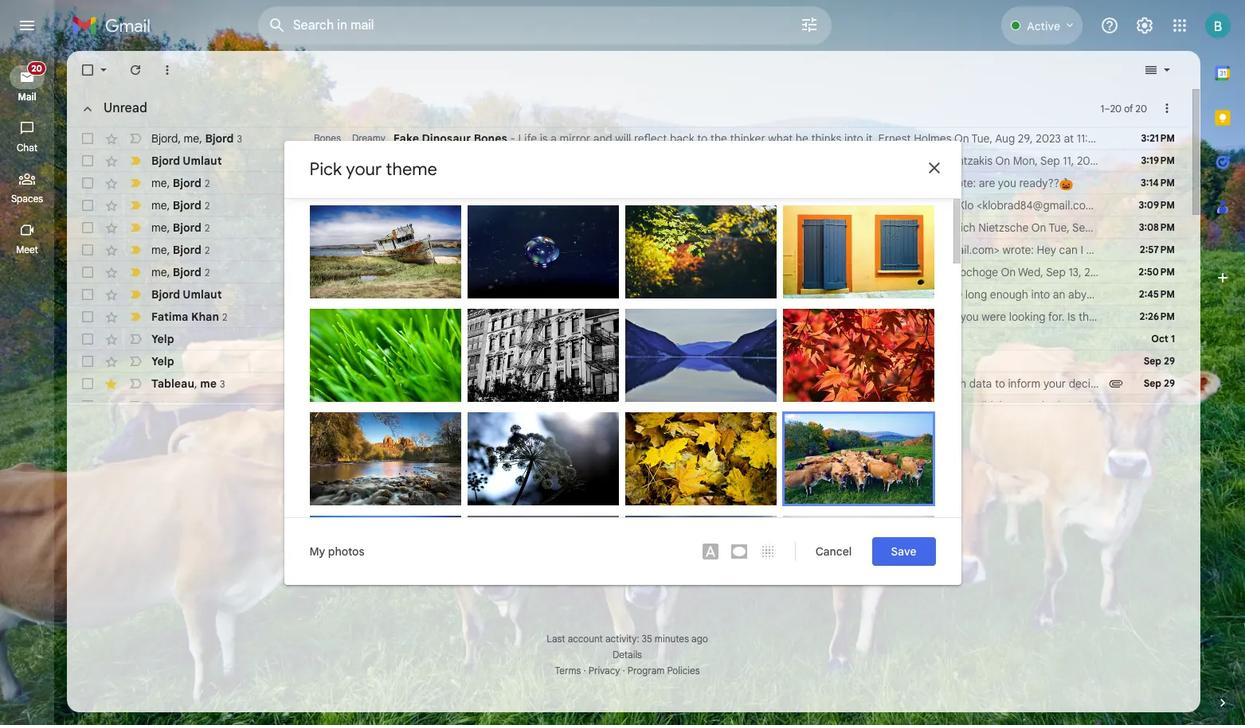 Task type: describe. For each thing, give the bounding box(es) containing it.
lives
[[805, 399, 828, 413]]

<k
[[1239, 221, 1245, 235]]

1 politicians from the left
[[311, 399, 367, 413]]

sep up the horror.
[[652, 176, 672, 190]]

brad down heat
[[830, 243, 854, 257]]

<klobrad84@gm
[[1169, 131, 1245, 146]]

, for donuts
[[167, 243, 170, 257]]

3:08 pm
[[1139, 221, 1175, 233]]

klo down heat
[[857, 243, 873, 257]]

2 20 from the left
[[1136, 102, 1147, 114]]

animals option
[[310, 516, 461, 609]]

me for halloween movies
[[151, 198, 167, 212]]

only
[[344, 265, 367, 280]]

are left yo
[[1215, 198, 1231, 213]]

used
[[643, 516, 668, 530]]

- down cloud
[[505, 399, 510, 413]]

1 flexport from the left
[[311, 310, 356, 324]]

umlaut for re: gorge of the jungle
[[183, 154, 222, 168]]

my
[[310, 545, 325, 559]]

1 vertical spatial wed,
[[1018, 265, 1044, 280]]

1 ͏͏ from the left
[[928, 355, 931, 369]]

1 vertical spatial can
[[1179, 399, 1198, 413]]

1 horizontal spatial hey
[[1138, 198, 1157, 213]]

theme
[[386, 158, 437, 180]]

2023 down have at right
[[1084, 265, 1110, 280]]

2023 right 11, on the right top of the page
[[1077, 154, 1102, 168]]

thoughts
[[641, 221, 687, 235]]

inform
[[1008, 377, 1041, 391]]

1 guy from the top
[[372, 400, 390, 412]]

pm right 12:36
[[811, 243, 827, 257]]

are up process
[[693, 265, 709, 280]]

fatima khan 2
[[151, 310, 227, 324]]

dreamy
[[352, 132, 385, 144]]

1 20 from the left
[[1110, 102, 1122, 114]]

2 animals from the left
[[1076, 399, 1115, 413]]

spots
[[407, 355, 439, 369]]

a left mirror
[[551, 131, 557, 146]]

0 horizontal spatial next
[[451, 332, 475, 347]]

mon,
[[1013, 154, 1038, 168]]

at left 1:38
[[718, 176, 728, 190]]

program policies link
[[628, 665, 700, 677]]

– inside row
[[1148, 399, 1155, 413]]

who
[[435, 221, 456, 235]]

29 for data
[[1164, 378, 1175, 390]]

- right cloud
[[514, 377, 519, 391]]

2 horizontal spatial abyss,
[[1068, 288, 1100, 302]]

selected
[[654, 445, 704, 461]]

Search in mail search field
[[258, 6, 832, 45]]

my photos button
[[297, 537, 377, 566]]

0 vertical spatial for
[[340, 288, 356, 302]]

- right 🌮 image on the left of the page
[[506, 355, 511, 369]]

unread tab panel
[[67, 89, 1245, 574]]

and right mirror
[[593, 131, 612, 146]]

activity:
[[605, 633, 639, 645]]

a right from
[[524, 154, 530, 168]]

8 ͏͏ from the left
[[1071, 355, 1074, 369]]

terms link
[[555, 665, 581, 677]]

hcc!$8sh#dkhmc.
[[803, 377, 900, 391]]

fights
[[463, 288, 492, 302]]

the up thought at the left top
[[370, 265, 386, 280]]

- left 'where'
[[411, 198, 416, 213]]

portal
[[717, 310, 747, 324]]

mirror
[[560, 131, 590, 146]]

the left the thinker
[[710, 131, 727, 146]]

1 vertical spatial am
[[1147, 154, 1164, 168]]

row containing fatima khan
[[67, 306, 1245, 328]]

row containing rspca
[[67, 395, 1245, 417]]

monsters
[[494, 288, 541, 302]]

in right dream
[[800, 355, 809, 369]]

important mainly because it was sent directly to you. switch for free - only the disciplined ones in life are free. if you are undisciplined, you are a slave to your moods and your passions. eliud kipchoge on wed, sep 13, 2023 at 1:58 pm brad klo <klobra
[[127, 264, 143, 280]]

0 horizontal spatial james
[[522, 377, 555, 391]]

and down seller
[[696, 332, 715, 347]]

grzegorz down only
[[335, 296, 377, 309]]

find
[[534, 332, 556, 347]]

to down spots
[[420, 377, 431, 391]]

row containing tableau
[[67, 373, 1245, 395]]

of up 10:24 at top right
[[1124, 102, 1133, 114]]

actions
[[696, 399, 732, 413]]

at left 11:40
[[1064, 131, 1074, 146]]

by: greg bullock up recently on the left of page
[[477, 296, 551, 309]]

0 horizontal spatial there
[[454, 198, 481, 213]]

brad up 10:24 at top right
[[1124, 131, 1148, 146]]

recently
[[503, 310, 544, 324]]

greg down cloud
[[493, 400, 516, 412]]

1 animals from the left
[[428, 399, 470, 413]]

at left 1:58
[[1112, 265, 1123, 280]]

- right call on the left top of the page
[[450, 310, 455, 324]]

unread
[[104, 100, 147, 116]]

out
[[549, 355, 566, 369]]

klo up the 3:19 pm
[[1151, 131, 1167, 146]]

the left heat
[[831, 221, 847, 235]]

reflect
[[634, 131, 667, 146]]

<klobra
[[1212, 265, 1245, 280]]

not important switch for you've been invited to tableau cloud - james peterson has invited you to join the tableau site, hcc!$8sh#dkhmc. interact with data to inform your decisions. customize data visualiza
[[127, 376, 143, 392]]

important mainly because it was sent directly to you. switch for donuts - it's not having what you want, it's wanting what you've got. on wed, sep 13, 2023 at 12:36 pm brad klo <klobrad84@gmail.com> wrote: hey can i have some palm readings in exc
[[127, 242, 143, 258]]

long
[[965, 288, 987, 302]]

if
[[549, 265, 556, 280]]

1 vertical spatial will
[[1155, 288, 1171, 302]]

painter,
[[609, 332, 647, 347]]

hey,
[[458, 310, 479, 324]]

find
[[627, 355, 647, 369]]

to left it
[[602, 288, 612, 302]]

a left particular
[[1108, 310, 1115, 324]]

1 vertical spatial back
[[1201, 288, 1225, 302]]

1 horizontal spatial should
[[723, 221, 757, 235]]

on up kazantzakis
[[954, 131, 969, 146]]

particular
[[1117, 310, 1167, 324]]

goats or cats? - those who cannot understand how to put their thoughts on ice should not enter into the heat of debate. friedrich nietzsche on tue, sep 12, 2023 at 4:19 pm brad klo <k
[[311, 221, 1245, 235]]

1 horizontal spatial bones
[[474, 131, 507, 146]]

1 horizontal spatial next
[[584, 332, 606, 347]]

grzegorz right "15"
[[651, 503, 693, 516]]

3:14 pm
[[1141, 177, 1175, 189]]

donuts
[[311, 243, 350, 257]]

brad up friedrich
[[931, 198, 955, 213]]

by: greg bullock down cloud
[[477, 400, 551, 412]]

it's
[[361, 243, 376, 257]]

głowaty right follow link to manage storage icon
[[695, 503, 734, 516]]

0 horizontal spatial tableau
[[151, 376, 194, 391]]

signed
[[546, 310, 580, 324]]

2 letting from the left
[[1042, 399, 1073, 413]]

a left slave
[[712, 265, 718, 280]]

search in mail image
[[263, 11, 292, 40]]

2 row from the top
[[67, 150, 1245, 172]]

settings image
[[1135, 16, 1154, 35]]

taco
[[379, 355, 405, 369]]

details
[[613, 649, 642, 661]]

unread button
[[72, 93, 154, 125]]

brad, what's your home's next project? - find your next painter, plumber, and more with yelp. ͏ ͏ ͏ ͏ ͏ ͏ ͏ ͏ ͏ ͏ ͏ ͏ ͏ ͏ ͏ ͏ ͏ ͏ ͏ ͏ ͏ ͏ ͏ ͏ ͏ ͏ ͏ ͏ ͏ ͏ ͏ ͏ ͏ ͏ ͏ ͏ ͏ ͏ ͏ ͏ ͏ ͏ ͏ ͏ ͏ ͏ ͏ ͏ ͏ ͏ ͏ ͏ ͏ ͏ ͏ ͏ ͏ ͏ ͏ ͏ ͏ ͏ ͏ ͏ ͏ ͏ ͏ ͏ ͏ ͏ ͏ ͏ ͏ ͏
[[311, 332, 1006, 347]]

2 for free
[[205, 266, 210, 278]]

save
[[735, 399, 758, 413]]

1 vertical spatial <klobrad84@gmail.com>
[[977, 198, 1101, 213]]

to left inform at the bottom of the page
[[995, 377, 1005, 391]]

in left life
[[474, 265, 483, 280]]

3:09 pm
[[1139, 199, 1175, 211]]

29 for down
[[1164, 400, 1175, 412]]

movies
[[369, 198, 408, 213]]

meet heading
[[0, 244, 54, 257]]

sep down "customize" on the right bottom
[[1144, 400, 1161, 412]]

want,
[[483, 243, 510, 257]]

are left the here at the left of the page
[[442, 355, 459, 369]]

by: grzegorz głowaty up onboarding
[[319, 296, 418, 309]]

eliud
[[923, 265, 948, 280]]

not important switch for brad, what's your home's next project? - find your next painter, plumber, and more with yelp. ͏ ͏ ͏ ͏ ͏ ͏ ͏ ͏ ͏ ͏ ͏ ͏ ͏ ͏ ͏ ͏ ͏ ͏ ͏ ͏ ͏ ͏ ͏ ͏ ͏ ͏ ͏ ͏ ͏ ͏ ͏ ͏ ͏ ͏ ͏ ͏ ͏ ͏ ͏ ͏ ͏ ͏ ͏ ͏ ͏ ͏ ͏ ͏ ͏ ͏ ͏ ͏ ͏ ͏ ͏ ͏ ͏ ͏ ͏ ͏ ͏ ͏ ͏ ͏ ͏ ͏ ͏ ͏ ͏ ͏ ͏ ͏ ͏ ͏
[[127, 331, 143, 347]]

0 vertical spatial <klobrad84@gmail.com>
[[818, 176, 942, 190]]

4 row from the top
[[67, 194, 1245, 217]]

tue, up the horror.
[[628, 176, 649, 190]]

from
[[498, 154, 521, 168]]

grzegorz up seller
[[651, 296, 693, 309]]

debate.
[[889, 221, 928, 235]]

mail, 20 unread messages image
[[26, 65, 45, 80]]

0 horizontal spatial wed,
[[676, 243, 701, 257]]

is right stapp on the top left of the page
[[550, 176, 558, 190]]

2 we from the left
[[736, 154, 751, 168]]

brad down readings at the right top of the page
[[1167, 265, 1191, 280]]

2023 right 29,
[[1036, 131, 1061, 146]]

your inside alert dialog
[[346, 158, 382, 180]]

1 no from the left
[[495, 198, 508, 213]]

you've
[[601, 243, 633, 257]]

does
[[738, 288, 763, 302]]

spaces heading
[[0, 193, 54, 206]]

bjord umlaut for re: gorge of the jungle
[[151, 154, 222, 168]]

me , bjord 2 for halloween
[[151, 198, 210, 212]]

bjord umlaut for food for thought
[[151, 288, 222, 302]]

1 horizontal spatial 12,
[[830, 198, 843, 213]]

2 for halloween
[[205, 200, 210, 212]]

at left 10:24 at top right
[[1105, 154, 1115, 168]]

klo up friedrich
[[958, 198, 974, 213]]

2 gb from the left
[[625, 516, 641, 530]]

what right clarify
[[933, 310, 958, 324]]

2023 up conan
[[690, 176, 715, 190]]

greg left "0.13"
[[493, 503, 516, 516]]

1 by: romain guy from the top
[[319, 400, 390, 412]]

1 horizontal spatial with
[[945, 377, 966, 391]]

pm right 1:58
[[1148, 265, 1164, 280]]

oct 1
[[1151, 333, 1175, 345]]

2:45 pm
[[1139, 288, 1175, 300]]

us
[[424, 176, 436, 190]]

by: greg bullock left "0.13"
[[477, 503, 551, 516]]

a up just
[[829, 288, 835, 302]]

0 vertical spatial can
[[1059, 243, 1078, 257]]

online
[[856, 399, 889, 413]]

having
[[398, 243, 431, 257]]

how
[[558, 221, 579, 235]]

if
[[907, 288, 914, 302]]

by: zermatt2 option
[[467, 516, 619, 609]]

view
[[830, 399, 854, 413]]

0 horizontal spatial 1
[[1101, 102, 1104, 114]]

3 not important switch from the top
[[127, 354, 143, 370]]

2 for donuts
[[205, 244, 210, 256]]

pick your theme heading
[[310, 158, 437, 180]]

slave
[[721, 265, 747, 280]]

1 horizontal spatial there
[[572, 198, 599, 213]]

advanced search options image
[[793, 9, 825, 41]]

photos
[[328, 545, 365, 559]]

clarify
[[899, 310, 930, 324]]

3 ͏͏ from the left
[[971, 355, 974, 369]]

at left 12:36
[[770, 243, 780, 257]]

2 by: romain guy from the top
[[319, 503, 390, 516]]

me , bjord 2 for free
[[151, 265, 210, 279]]

2 flexport from the left
[[641, 310, 683, 324]]

, for spooky season
[[167, 176, 170, 190]]

a down reflect
[[645, 154, 651, 168]]

bullock up recently on the left of page
[[518, 296, 551, 309]]

klo down luminous
[[799, 176, 815, 190]]

2023 up some
[[1111, 221, 1136, 235]]

1 horizontal spatial for
[[599, 310, 613, 324]]

rancho
[[812, 355, 850, 369]]

sep 29 for data
[[1144, 378, 1175, 390]]

is up put
[[602, 198, 610, 213]]

0 vertical spatial peterson
[[1202, 154, 1245, 168]]

to left tell
[[611, 399, 621, 413]]

0 vertical spatial not
[[760, 221, 777, 235]]

1 gb from the left
[[581, 516, 596, 530]]

it
[[615, 288, 622, 302]]

1 – 20 of 20
[[1101, 102, 1147, 114]]

0 vertical spatial james
[[1166, 154, 1200, 168]]

wanting
[[530, 243, 570, 257]]

1 horizontal spatial he
[[796, 131, 808, 146]]

sep down oct
[[1144, 378, 1161, 390]]

2 romain from the top
[[336, 503, 369, 516]]

me , bjord 2 for donuts
[[151, 243, 210, 257]]

2023 up heat
[[846, 198, 871, 213]]

animals'
[[761, 399, 802, 413]]

- left find
[[526, 332, 531, 347]]

onboarding
[[359, 310, 423, 324]]

0 horizontal spatial with
[[747, 332, 768, 347]]

0 vertical spatial back
[[670, 131, 694, 146]]

2 dark from the left
[[654, 154, 676, 168]]

brad up halloween movies - where there is no imagination there is no horror. arthur conan doyle on tue, sep 12, 2023 at 2:50 pm brad klo <klobrad84@gmail.com> wrote: hey guys what are yo
[[772, 176, 796, 190]]

, for goats or cats?
[[167, 220, 170, 235]]

0 vertical spatial will
[[615, 131, 631, 146]]

tue, down 🎃 image
[[1049, 221, 1070, 235]]

are up see
[[580, 265, 596, 280]]

0 horizontal spatial abyss,
[[559, 154, 591, 168]]

food for thought - whoever fights monsters should see to it that in the process he does not become a monster. and if you gaze long enough into an abyss, the abyss will gaze back into
[[311, 288, 1245, 302]]

by: mike cleron option
[[783, 516, 934, 609]]

3 row from the top
[[67, 172, 1188, 194]]

kipchoge
[[950, 265, 998, 280]]

are down "been"
[[370, 399, 387, 413]]

by: grzegorz głowaty up seller
[[635, 296, 734, 309]]

me , bjord 2 for goats
[[151, 220, 210, 235]]

filled
[[738, 355, 762, 369]]

me for free
[[151, 265, 167, 279]]

🎃 image
[[1060, 178, 1073, 191]]

customize
[[1122, 377, 1175, 391]]

me for goats or cats?
[[151, 220, 167, 235]]

1 dark from the left
[[533, 154, 556, 168]]

whoever
[[415, 288, 460, 302]]

and down the become
[[797, 310, 816, 324]]

1:38
[[731, 176, 750, 190]]

are down inform at the bottom of the page
[[1023, 399, 1039, 413]]

mail heading
[[0, 91, 54, 104]]

0 horizontal spatial that
[[561, 176, 581, 190]]

mail
[[18, 91, 36, 103]]

głowaty up seller
[[695, 296, 734, 309]]

0 horizontal spatial bones
[[314, 132, 341, 144]]

last account activity: 35 minutes ago details terms · privacy · program policies
[[547, 633, 708, 677]]

are down kazantzakis
[[979, 176, 995, 190]]

by: grzegorz głowaty down selected
[[635, 503, 734, 516]]

0 vertical spatial wrote:
[[945, 176, 976, 190]]

on up enough
[[1001, 265, 1016, 280]]

0 horizontal spatial am
[[1104, 131, 1121, 146]]

2 data from the left
[[1178, 377, 1201, 391]]

is up cannot
[[484, 198, 492, 213]]

invited
[[379, 377, 417, 391]]

2 · from the left
[[623, 665, 625, 677]]

at left 2:50
[[874, 198, 884, 213]]

by: terry yarbrough option
[[783, 412, 934, 505]]

gorge
[[330, 154, 364, 168]]

the right call
[[774, 154, 791, 168]]

here
[[462, 355, 487, 369]]

on right the nietzsche
[[1031, 221, 1046, 235]]

pm right 1:38
[[753, 176, 769, 190]]

on up goats or cats? - those who cannot understand how to put their thoughts on ice should not enter into the heat of debate. friedrich nietzsche on tue, sep 12, 2023 at 4:19 pm brad klo <k
[[767, 198, 781, 213]]

100
[[357, 355, 377, 369]]

been
[[349, 377, 376, 391]]



Task type: locate. For each thing, give the bounding box(es) containing it.
, for you've been invited to tableau cloud
[[194, 376, 197, 391]]

thinker
[[730, 131, 765, 146]]

dream
[[765, 355, 798, 369]]

bones up re:
[[314, 132, 341, 144]]

2 vertical spatial 12,
[[1095, 221, 1108, 235]]

12:36
[[783, 243, 808, 257]]

1 horizontal spatial 13,
[[1069, 265, 1082, 280]]

1 horizontal spatial gb
[[625, 516, 641, 530]]

0 horizontal spatial should
[[544, 288, 578, 302]]

9 row from the top
[[67, 306, 1245, 328]]

not important switch
[[127, 131, 143, 147], [127, 331, 143, 347], [127, 354, 143, 370], [127, 376, 143, 392], [127, 398, 143, 414]]

0 vertical spatial i
[[1081, 243, 1083, 257]]

1 horizontal spatial wed,
[[1018, 265, 1044, 280]]

10 row from the top
[[67, 328, 1188, 351]]

1 letting from the left
[[390, 399, 425, 413]]

row down the got. at right
[[67, 261, 1245, 284]]

stapp
[[517, 176, 547, 190]]

umlaut for food for thought
[[183, 288, 222, 302]]

0 horizontal spatial 20
[[1110, 102, 1122, 114]]

next up list
[[584, 332, 606, 347]]

1 not important switch from the top
[[127, 131, 143, 147]]

chat heading
[[0, 142, 54, 155]]

1 horizontal spatial flexport
[[641, 310, 683, 324]]

cloud
[[479, 377, 511, 391]]

1 vertical spatial bjord umlaut
[[151, 288, 222, 302]]

0 horizontal spatial will
[[615, 131, 631, 146]]

5 ͏͏ from the left
[[1014, 355, 1017, 369]]

- left the it's
[[353, 243, 358, 257]]

12 row from the top
[[67, 373, 1245, 395]]

ones
[[447, 265, 471, 280]]

with up filled
[[747, 332, 768, 347]]

1 down from the left
[[473, 399, 502, 413]]

0 horizontal spatial letting
[[390, 399, 425, 413]]

we left end
[[594, 154, 608, 168]]

2 horizontal spatial there
[[1079, 310, 1106, 324]]

1 horizontal spatial tableau
[[434, 377, 477, 391]]

conversations
[[570, 445, 651, 461]]

toggle split pane mode image
[[1143, 62, 1159, 78]]

top
[[334, 355, 354, 369]]

1 horizontal spatial 20
[[1136, 102, 1147, 114]]

and right moods
[[826, 265, 845, 280]]

tableau down the here at the left of the page
[[434, 377, 477, 391]]

romain up photos
[[336, 503, 369, 516]]

by: greg bullock down invited
[[635, 400, 709, 412]]

to right slave
[[750, 265, 760, 280]]

2 29 from the top
[[1164, 378, 1175, 390]]

1 horizontal spatial that
[[624, 288, 645, 302]]

into right 'enter'
[[809, 221, 828, 235]]

2:50
[[887, 198, 909, 213]]

important according to google magic. switch
[[127, 287, 143, 303], [127, 309, 143, 325]]

into up nee
[[1228, 288, 1245, 302]]

1 data from the left
[[969, 377, 992, 391]]

- down the disciplined
[[407, 288, 412, 302]]

0 vertical spatial am
[[1104, 131, 1121, 146]]

1 help from the left
[[586, 399, 608, 413]]

important mainly because it was sent directly to you. switch for goats or cats? - those who cannot understand how to put their thoughts on ice should not enter into the heat of debate. friedrich nietzsche on tue, sep 12, 2023 at 4:19 pm brad klo <k
[[127, 220, 143, 236]]

4 me , bjord 2 from the top
[[151, 243, 210, 257]]

stop
[[1225, 399, 1245, 413]]

it.
[[866, 131, 876, 146]]

yelp up tableau , me 3
[[151, 355, 174, 369]]

<klobrad84@gmail.com> down life.
[[818, 176, 942, 190]]

0 vertical spatial that
[[561, 176, 581, 190]]

help left stop
[[1200, 399, 1222, 413]]

1 romain from the top
[[336, 400, 369, 412]]

palm
[[1144, 243, 1168, 257]]

0 vertical spatial important according to google magic. switch
[[127, 287, 143, 303]]

me for spooky season
[[151, 176, 167, 190]]

fatima
[[151, 310, 188, 324]]

29,
[[1018, 131, 1033, 146]]

0 horizontal spatial for
[[340, 288, 356, 302]]

dark up stapp on the top left of the page
[[533, 154, 556, 168]]

0 horizontal spatial animals
[[428, 399, 470, 413]]

2 ͏͏ from the left
[[942, 355, 945, 369]]

5 not important switch from the top
[[127, 398, 143, 414]]

will up end
[[615, 131, 631, 146]]

0 vertical spatial we
[[448, 154, 464, 168]]

11 row from the top
[[67, 351, 1188, 373]]

2 umlaut from the top
[[183, 288, 222, 302]]

1 horizontal spatial wrote:
[[1003, 243, 1034, 257]]

james
[[1166, 154, 1200, 168], [522, 377, 555, 391]]

1 horizontal spatial gaze
[[1174, 288, 1198, 302]]

1 gaze from the left
[[938, 288, 963, 302]]

1 vertical spatial wrote:
[[1104, 198, 1135, 213]]

5 row from the top
[[67, 217, 1245, 239]]

1 vertical spatial should
[[544, 288, 578, 302]]

0 horizontal spatial politicians
[[311, 399, 367, 413]]

no down scott
[[495, 198, 508, 213]]

sep left 11, on the right top of the page
[[1041, 154, 1060, 168]]

wed, up enough
[[1018, 265, 1044, 280]]

0 vertical spatial –
[[1104, 102, 1110, 114]]

abyss, up for us to come? scott stapp is that you? on tue, sep 12, 2023 at 1:38 pm brad klo <klobrad84@gmail.com> wrote: are you ready??
[[679, 154, 711, 168]]

2:57 pm
[[1140, 244, 1175, 256]]

become
[[785, 288, 826, 302]]

7 ͏͏ from the left
[[1057, 355, 1060, 369]]

1 vertical spatial for
[[599, 310, 613, 324]]

navigation
[[0, 51, 56, 726]]

wrote: down kazantzakis
[[945, 176, 976, 190]]

, for free
[[167, 265, 170, 279]]

the left abyss
[[1103, 288, 1120, 302]]

that left the you?
[[561, 176, 581, 190]]

spooky season
[[311, 176, 394, 190]]

for right up
[[599, 310, 613, 324]]

2 horizontal spatial wrote:
[[1104, 198, 1135, 213]]

3 important mainly because it was sent directly to you. switch from the top
[[127, 198, 143, 214]]

cucamonga
[[853, 355, 914, 369]]

7 row from the top
[[67, 261, 1245, 284]]

3 29 from the top
[[1164, 400, 1175, 412]]

row down reflect
[[67, 150, 1245, 172]]

of left "15"
[[599, 516, 609, 530]]

1 rspca from the left
[[151, 399, 189, 413]]

to left put
[[582, 221, 592, 235]]

0 vertical spatial 13,
[[726, 243, 739, 257]]

1 vertical spatial romain
[[336, 503, 369, 516]]

down
[[473, 399, 502, 413], [1118, 399, 1145, 413]]

1 vertical spatial 29
[[1164, 378, 1175, 390]]

donate
[[930, 399, 966, 413]]

sep up have at right
[[1072, 221, 1092, 235]]

13 row from the top
[[67, 395, 1245, 417]]

dark down reflect
[[654, 154, 676, 168]]

put
[[595, 221, 612, 235]]

1 row from the top
[[67, 127, 1245, 150]]

1 horizontal spatial down
[[1118, 399, 1145, 413]]

2 not important switch from the top
[[127, 331, 143, 347]]

yelp down fatima
[[151, 332, 174, 347]]

tab list
[[1201, 51, 1245, 668]]

0 vertical spatial he
[[796, 131, 808, 146]]

umlaut up khan
[[183, 288, 222, 302]]

<klobrad84@gmail.com>
[[818, 176, 942, 190], [977, 198, 1101, 213], [876, 243, 1000, 257]]

1 horizontal spatial rspca
[[892, 399, 927, 413]]

an
[[1053, 288, 1066, 302]]

ready??
[[1019, 176, 1060, 190]]

important according to google magic. switch for food for thought
[[127, 287, 143, 303]]

row
[[67, 127, 1245, 150], [67, 150, 1245, 172], [67, 172, 1188, 194], [67, 194, 1245, 217], [67, 217, 1245, 239], [67, 239, 1245, 261], [67, 261, 1245, 284], [67, 284, 1245, 306], [67, 306, 1245, 328], [67, 328, 1188, 351], [67, 351, 1188, 373], [67, 373, 1245, 395], [67, 395, 1245, 417]]

1 horizontal spatial letting
[[1042, 399, 1073, 413]]

głowaty up onboarding
[[380, 296, 418, 309]]

nee
[[1230, 310, 1245, 324]]

0 horizontal spatial we
[[448, 154, 464, 168]]

row up them
[[67, 373, 1245, 395]]

1:58
[[1125, 265, 1145, 280]]

2 vertical spatial sep 29
[[1144, 400, 1175, 412]]

2 bjord umlaut from the top
[[151, 288, 222, 302]]

3 sep 29 from the top
[[1144, 400, 1175, 412]]

main content
[[67, 51, 1245, 726]]

brad
[[1124, 131, 1148, 146], [772, 176, 796, 190], [931, 198, 955, 213], [1193, 221, 1217, 235], [830, 243, 854, 257], [1167, 265, 1191, 280]]

by: grzegorz głowaty option
[[310, 205, 461, 310], [625, 205, 776, 310], [625, 412, 776, 517]]

1 umlaut from the top
[[183, 154, 222, 168]]

1 horizontal spatial i
[[1081, 243, 1083, 257]]

the top 100 taco spots are here
[[311, 355, 490, 369]]

0 horizontal spatial 3
[[220, 378, 225, 390]]

0 horizontal spatial i
[[819, 310, 822, 324]]

the up season
[[381, 154, 399, 168]]

pick your theme
[[310, 158, 437, 180]]

2 horizontal spatial tableau
[[737, 377, 777, 391]]

2 guy from the top
[[372, 503, 390, 516]]

2 gaze from the left
[[1174, 288, 1198, 302]]

last
[[547, 633, 565, 645]]

2 down from the left
[[1118, 399, 1145, 413]]

kazantzakis
[[933, 154, 993, 168]]

not important switch for politicians are letting animals down - we need your help to tell them your actions save animals' lives view online rspca donate politicians are letting animals down – you can help stop
[[127, 398, 143, 414]]

1 important according to google magic. switch from the top
[[127, 287, 143, 303]]

sep down luminous
[[807, 198, 827, 213]]

exc
[[1230, 243, 1245, 257]]

on right the you?
[[611, 176, 626, 190]]

up
[[583, 310, 596, 324]]

12,
[[674, 176, 687, 190], [830, 198, 843, 213], [1095, 221, 1108, 235]]

1 horizontal spatial –
[[1148, 399, 1155, 413]]

conan
[[700, 198, 733, 213]]

1 vertical spatial not
[[378, 243, 395, 257]]

0 vertical spatial by: romain guy
[[319, 400, 390, 412]]

2 sep 29 from the top
[[1144, 378, 1175, 390]]

important mainly because it was sent directly to you. switch for halloween movies - where there is no imagination there is no horror. arthur conan doyle on tue, sep 12, 2023 at 2:50 pm brad klo <klobrad84@gmail.com> wrote: hey guys what are yo
[[127, 198, 143, 214]]

6 important mainly because it was sent directly to you. switch from the top
[[127, 264, 143, 280]]

1 important mainly because it was sent directly to you. switch from the top
[[127, 153, 143, 169]]

1 sep 29 from the top
[[1144, 355, 1175, 367]]

wrote: down the nietzsche
[[1003, 243, 1034, 257]]

project?
[[478, 332, 523, 347]]

where
[[419, 198, 452, 213]]

i left just
[[819, 310, 822, 324]]

pm
[[753, 176, 769, 190], [912, 198, 928, 213], [1174, 221, 1191, 235], [811, 243, 827, 257], [1148, 265, 1164, 280]]

1 vertical spatial 13,
[[1069, 265, 1082, 280]]

scott
[[488, 176, 515, 190]]

aug
[[995, 131, 1015, 146]]

2 no from the left
[[613, 198, 626, 213]]

not right the it's
[[378, 243, 395, 257]]

tue,
[[972, 131, 993, 146], [628, 176, 649, 190], [784, 198, 805, 213], [1049, 221, 1070, 235]]

should up 'signed'
[[544, 288, 578, 302]]

1 up 11:40
[[1101, 102, 1104, 114]]

down down cloud
[[473, 399, 502, 413]]

1 · from the left
[[584, 665, 586, 677]]

1 me , bjord 2 from the top
[[151, 176, 210, 190]]

row down invited
[[67, 395, 1245, 417]]

6 ͏͏ from the left
[[1028, 355, 1031, 369]]

2 for goats
[[205, 222, 210, 234]]

0 horizontal spatial 12,
[[674, 176, 687, 190]]

row containing bjord
[[67, 127, 1245, 150]]

on
[[690, 221, 703, 235]]

refresh image
[[127, 62, 143, 78]]

1 horizontal spatial politicians
[[969, 399, 1020, 413]]

0 vertical spatial bjord umlaut
[[151, 154, 222, 168]]

the right "join"
[[718, 377, 735, 391]]

0 horizontal spatial ·
[[584, 665, 586, 677]]

tue, up 'enter'
[[784, 198, 805, 213]]

we left "need"
[[513, 399, 529, 413]]

by: greg bullock option
[[467, 205, 619, 310], [467, 309, 619, 414], [625, 309, 776, 414], [467, 412, 619, 517]]

row up the got. at right
[[67, 217, 1245, 239]]

2 vertical spatial wrote:
[[1003, 243, 1034, 257]]

2 inside "fatima khan 2"
[[222, 311, 227, 323]]

2:26 pm
[[1140, 311, 1175, 323]]

0 horizontal spatial peterson
[[558, 377, 603, 391]]

grzegorz
[[335, 296, 377, 309], [651, 296, 693, 309], [651, 503, 693, 516]]

- left life
[[510, 131, 515, 146]]

0 horizontal spatial 13,
[[726, 243, 739, 257]]

in down undisciplined,
[[648, 288, 657, 302]]

your
[[346, 158, 382, 180], [763, 265, 785, 280], [848, 265, 870, 280], [616, 310, 639, 324], [382, 332, 406, 347], [559, 332, 581, 347], [650, 355, 672, 369], [1044, 377, 1066, 391], [560, 399, 583, 413]]

list
[[588, 355, 603, 369]]

i left have at right
[[1081, 243, 1083, 257]]

your
[[670, 399, 693, 413]]

oct
[[1151, 333, 1169, 345]]

bullock down "join"
[[676, 400, 709, 412]]

am
[[1104, 131, 1121, 146], [1147, 154, 1164, 168]]

and right list
[[606, 355, 625, 369]]

2 help from the left
[[1200, 399, 1222, 413]]

he left thinks
[[796, 131, 808, 146]]

0 vertical spatial romain
[[336, 400, 369, 412]]

1 we from the left
[[594, 154, 608, 168]]

1 horizontal spatial back
[[1201, 288, 1225, 302]]

1 vertical spatial hey
[[1037, 243, 1056, 257]]

data left inform at the bottom of the page
[[969, 377, 992, 391]]

0 horizontal spatial he
[[722, 288, 735, 302]]

2 vertical spatial not
[[766, 288, 782, 302]]

back
[[670, 131, 694, 146], [1201, 288, 1225, 302]]

navigation containing mail
[[0, 51, 56, 726]]

6 row from the top
[[67, 239, 1245, 261]]

pick your theme alert dialog
[[284, 141, 961, 609]]

1 horizontal spatial 1
[[1171, 333, 1175, 345]]

0 horizontal spatial wrote:
[[945, 176, 976, 190]]

abyss, down mirror
[[559, 154, 591, 168]]

5 me , bjord 2 from the top
[[151, 265, 210, 279]]

tortilla-
[[700, 355, 738, 369]]

0 horizontal spatial hey
[[1037, 243, 1056, 257]]

3:21 pm
[[1141, 132, 1175, 144]]

end
[[611, 154, 630, 168]]

1 horizontal spatial we
[[736, 154, 751, 168]]

1 vertical spatial 1
[[1171, 333, 1175, 345]]

1 vertical spatial 12,
[[830, 198, 843, 213]]

will
[[615, 131, 631, 146], [1155, 288, 1171, 302]]

głowaty
[[380, 296, 418, 309], [695, 296, 734, 309], [695, 503, 734, 516]]

🌮 image
[[490, 356, 503, 369]]

that right it
[[624, 288, 645, 302]]

he
[[796, 131, 808, 146], [722, 288, 735, 302]]

0 horizontal spatial –
[[1104, 102, 1110, 114]]

1 vertical spatial i
[[819, 310, 822, 324]]

1 vertical spatial sep 29
[[1144, 378, 1175, 390]]

3:19 pm
[[1141, 155, 1175, 167]]

bullock left "0.13"
[[518, 503, 551, 516]]

animals
[[428, 399, 470, 413], [1076, 399, 1115, 413]]

1 horizontal spatial dark
[[654, 154, 676, 168]]

klo down readings at the right top of the page
[[1193, 265, 1209, 280]]

yelp for brad, what's your home's next project?
[[151, 332, 174, 347]]

1 horizontal spatial ·
[[623, 665, 625, 677]]

need
[[532, 399, 558, 413]]

important mainly because it was sent directly to you. switch
[[127, 153, 143, 169], [127, 175, 143, 191], [127, 198, 143, 214], [127, 220, 143, 236], [127, 242, 143, 258], [127, 264, 143, 280]]

1 yelp from the top
[[151, 332, 174, 347]]

me
[[184, 131, 199, 145], [151, 176, 167, 190], [151, 198, 167, 212], [151, 220, 167, 235], [151, 243, 167, 257], [151, 265, 167, 279], [200, 376, 217, 391]]

2 me , bjord 2 from the top
[[151, 198, 210, 212]]

2 important according to google magic. switch from the top
[[127, 309, 143, 325]]

, for halloween movies
[[167, 198, 170, 212]]

1 horizontal spatial we
[[513, 399, 529, 413]]

can
[[1059, 243, 1078, 257], [1179, 399, 1198, 413]]

imagination
[[511, 198, 569, 213]]

2 rspca from the left
[[892, 399, 927, 413]]

important according to google magic. switch for flexport onboarding call
[[127, 309, 143, 325]]

free
[[311, 265, 333, 280]]

1 vertical spatial we
[[513, 399, 529, 413]]

hey up an
[[1037, 243, 1056, 257]]

0 horizontal spatial gaze
[[938, 288, 963, 302]]

yelp for the top 100 taco spots are here
[[151, 355, 174, 369]]

1 inside row
[[1171, 333, 1175, 345]]

gb right "0.13"
[[581, 516, 596, 530]]

donuts - it's not having what you want, it's wanting what you've got. on wed, sep 13, 2023 at 12:36 pm brad klo <klobrad84@gmail.com> wrote: hey can i have some palm readings in exc
[[311, 243, 1245, 257]]

1 29 from the top
[[1164, 355, 1175, 367]]

by: grzegorz głowaty
[[319, 296, 418, 309], [635, 296, 734, 309], [635, 503, 734, 516]]

main content containing unread
[[67, 51, 1245, 726]]

1 vertical spatial by: romain guy
[[319, 503, 390, 516]]

8 row from the top
[[67, 284, 1245, 306]]

1 horizontal spatial data
[[1178, 377, 1201, 391]]

understand
[[497, 221, 555, 235]]

join
[[697, 377, 715, 391]]

1 vertical spatial james
[[522, 377, 555, 391]]

1 horizontal spatial abyss,
[[679, 154, 711, 168]]

20 up 3:21 pm
[[1136, 102, 1147, 114]]

0 vertical spatial wed,
[[676, 243, 701, 257]]

2 yelp from the top
[[151, 355, 174, 369]]

season
[[354, 176, 394, 190]]

3 inside tableau , me 3
[[220, 378, 225, 390]]

4 important mainly because it was sent directly to you. switch from the top
[[127, 220, 143, 236]]

1 horizontal spatial will
[[1155, 288, 1171, 302]]

there right is
[[1079, 310, 1106, 324]]

to down and
[[886, 310, 896, 324]]

1 horizontal spatial help
[[1200, 399, 1222, 413]]

minutes
[[655, 633, 689, 645]]

policies
[[667, 665, 700, 677]]

3
[[237, 133, 242, 145], [220, 378, 225, 390]]

bjord , me , bjord 3
[[151, 131, 242, 145]]

are
[[979, 176, 995, 190], [1215, 198, 1231, 213], [504, 265, 520, 280], [580, 265, 596, 280], [693, 265, 709, 280], [442, 355, 459, 369], [370, 399, 387, 413], [1023, 399, 1039, 413]]

follow link to manage storage image
[[675, 515, 690, 531]]

animals down decisions.
[[1076, 399, 1115, 413]]

0 vertical spatial hey
[[1138, 198, 1157, 213]]

1 vertical spatial yelp
[[151, 355, 174, 369]]

sep 29 for down
[[1144, 400, 1175, 412]]

1 bjord umlaut from the top
[[151, 154, 222, 168]]

politicians down you've
[[311, 399, 367, 413]]

process
[[679, 288, 720, 302]]

2 vertical spatial <klobrad84@gmail.com>
[[876, 243, 1000, 257]]

1 vertical spatial 3
[[220, 378, 225, 390]]

more
[[718, 332, 744, 347]]

- right free
[[336, 265, 341, 280]]

spaces
[[11, 193, 43, 205]]

looking
[[1009, 310, 1046, 324]]

2 important mainly because it was sent directly to you. switch from the top
[[127, 175, 143, 191]]

rspca down tableau , me 3
[[151, 399, 189, 413]]

3 me , bjord 2 from the top
[[151, 220, 210, 235]]

by: romain guy option
[[783, 205, 934, 298], [310, 309, 461, 414], [783, 309, 934, 402], [310, 412, 461, 517], [625, 516, 776, 609]]

4 not important switch from the top
[[127, 376, 143, 392]]

by: romain guy up photos
[[319, 503, 390, 516]]

me for donuts
[[151, 243, 167, 257]]

5 important mainly because it was sent directly to you. switch from the top
[[127, 242, 143, 258]]

2 politicians from the left
[[969, 399, 1020, 413]]

with
[[747, 332, 768, 347], [945, 377, 966, 391]]

of up season
[[367, 154, 378, 168]]

arthur
[[665, 198, 697, 213]]

· right terms link
[[584, 665, 586, 677]]

0 vertical spatial 3
[[237, 133, 242, 145]]

3 inside bjord , me , bjord 3
[[237, 133, 242, 145]]

privacy
[[588, 665, 620, 677]]

those
[[401, 221, 432, 235]]

were
[[982, 310, 1006, 324]]

4 ͏͏ from the left
[[985, 355, 988, 369]]

bullock down check
[[518, 400, 551, 412]]

bullock
[[518, 296, 551, 309], [518, 400, 551, 412], [676, 400, 709, 412], [518, 503, 551, 516]]

2023 up slave
[[742, 243, 767, 257]]

on right the got. at right
[[659, 243, 673, 257]]

in
[[633, 154, 642, 168], [1218, 243, 1227, 257], [474, 265, 483, 280], [648, 288, 657, 302], [800, 355, 809, 369]]

what right guys
[[1187, 198, 1212, 213]]

2 horizontal spatial next
[[675, 355, 697, 369]]

tableau down fatima
[[151, 376, 194, 391]]

0 vertical spatial sep 29
[[1144, 355, 1175, 367]]



Task type: vqa. For each thing, say whether or not it's contained in the screenshot.


